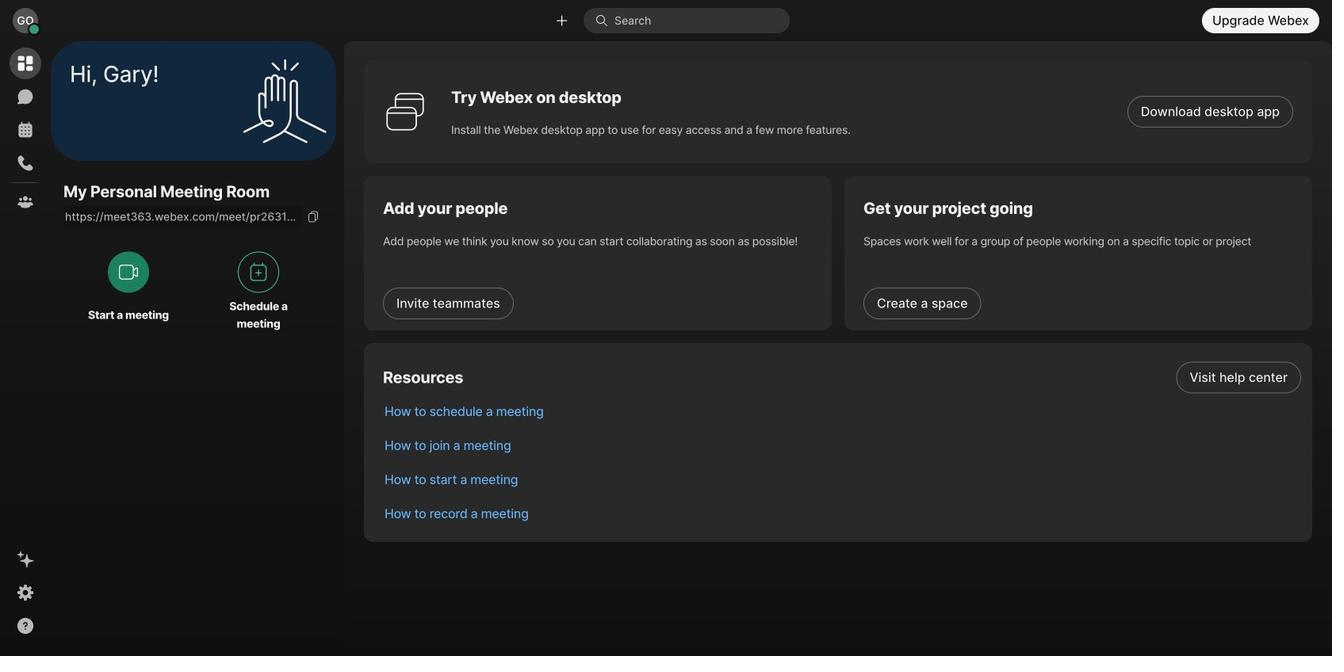Task type: describe. For each thing, give the bounding box(es) containing it.
2 list item from the top
[[372, 395, 1312, 429]]

1 list item from the top
[[372, 361, 1312, 395]]

4 list item from the top
[[372, 463, 1312, 497]]

two hands high fiving image
[[237, 54, 332, 149]]

webex tab list
[[10, 48, 41, 218]]



Task type: vqa. For each thing, say whether or not it's contained in the screenshot.
fifth list item from the bottom of the page
yes



Task type: locate. For each thing, give the bounding box(es) containing it.
None text field
[[63, 206, 301, 228]]

3 list item from the top
[[372, 429, 1312, 463]]

5 list item from the top
[[372, 497, 1312, 531]]

navigation
[[0, 41, 51, 657]]

list item
[[372, 361, 1312, 395], [372, 395, 1312, 429], [372, 429, 1312, 463], [372, 463, 1312, 497], [372, 497, 1312, 531]]



